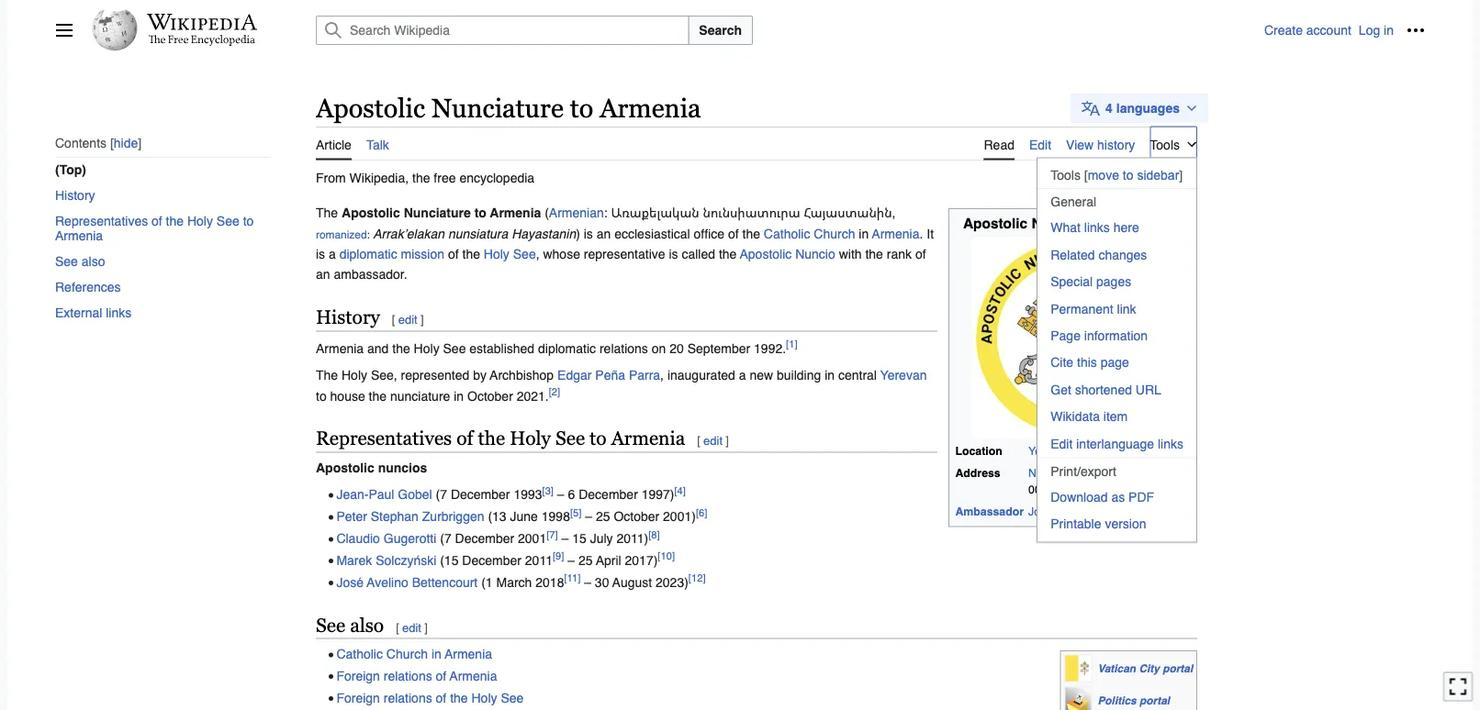 Task type: describe. For each thing, give the bounding box(es) containing it.
, up 'northern avenue' link on the bottom right of the page
[[1070, 445, 1073, 458]]

contents
[[55, 135, 107, 150]]

to inside 'tools move to sidebar'
[[1123, 168, 1134, 182]]

] for see also
[[424, 621, 428, 635]]

permanent link link
[[1038, 296, 1197, 322]]

move
[[1088, 168, 1119, 182]]

printable version link
[[1038, 512, 1197, 537]]

apostolic nuncios
[[316, 461, 427, 476]]

[12]
[[689, 573, 706, 585]]

encyclopedia
[[460, 170, 535, 185]]

arrak'elakan
[[373, 226, 444, 241]]

talk link
[[366, 126, 389, 159]]

a inside . it is a
[[329, 247, 336, 262]]

1 vertical spatial josé avelino bettencourt link
[[336, 575, 478, 590]]

apostolic right the it
[[963, 215, 1028, 232]]

article
[[316, 137, 352, 152]]

stephan
[[371, 510, 419, 524]]

armenia inside representatives of the holy see to armenia
[[55, 229, 103, 243]]

edit link
[[1029, 126, 1052, 159]]

[12] link
[[689, 573, 706, 585]]

wikipedia,
[[349, 170, 409, 185]]

4
[[1106, 101, 1113, 116]]

jean-
[[336, 488, 369, 503]]

catholic inside 'the apostolic nunciature to armenia ( armenian : առաքելական նունսիատուրա հայաստանին , romanized : arrak'elakan nunsiatura hayastanin ) is an ecclesiastical office of the catholic church in armenia'
[[764, 226, 810, 241]]

1 vertical spatial :
[[367, 229, 370, 241]]

of down the history link
[[152, 214, 162, 229]]

of down "by"
[[457, 428, 473, 450]]

2 vertical spatial relations
[[384, 691, 432, 706]]

0010
[[1029, 484, 1054, 497]]

december right 6
[[579, 488, 638, 503]]

in inside catholic church in armenia foreign relations of armenia foreign relations of the holy see
[[431, 647, 442, 662]]

apostolic nunciature to armenia main content
[[309, 83, 1425, 711]]

առաքելական
[[611, 206, 699, 220]]

0 vertical spatial :
[[604, 206, 608, 220]]

portals navigation
[[1060, 651, 1197, 711]]

search button
[[688, 16, 753, 45]]

holy inside representatives of the holy see to armenia
[[187, 214, 213, 229]]

apostolic inside 'the apostolic nunciature to armenia ( armenian : առաքելական նունսիատուրա հայաստանին , romanized : arrak'elakan nunsiatura hayastanin ) is an ecclesiastical office of the catholic church in armenia'
[[342, 206, 400, 220]]

page
[[1051, 329, 1081, 343]]

nunciature for from wikipedia, the free encyclopedia
[[432, 93, 564, 123]]

the inside 'with the rank of an ambassador.'
[[865, 247, 883, 262]]

holy down nunsiatura at the left top
[[484, 247, 510, 262]]

1 vertical spatial portal
[[1140, 695, 1170, 707]]

marek
[[336, 553, 372, 568]]

claudio gugerotti (7 december 2001 [7] – 15 july 2011) [8]
[[336, 530, 660, 546]]

նունսիատուրա
[[703, 206, 800, 220]]

permanent link
[[1051, 302, 1137, 316]]

– for – 25 october 2001)
[[585, 510, 592, 524]]

holy inside the holy see, represented by archbishop edgar peña parra , inaugurated a new building in central yerevan to house the nunciature in october 2021. [2]
[[342, 368, 367, 383]]

0 horizontal spatial also
[[82, 254, 105, 269]]

address
[[955, 467, 1001, 480]]

the inside armenia and the holy see established diplomatic relations on 20 september 1992. [1]
[[392, 341, 410, 356]]

related changes
[[1051, 248, 1147, 262]]

december up (13
[[451, 488, 510, 503]]

see,
[[371, 368, 397, 383]]

read
[[984, 137, 1015, 152]]

representatives inside representatives of the holy see to armenia
[[55, 214, 148, 229]]

holy inside armenia and the holy see established diplomatic relations on 20 september 1992. [1]
[[414, 341, 440, 356]]

august
[[612, 575, 652, 590]]

20
[[670, 341, 684, 356]]

the left free
[[412, 170, 430, 185]]

(7 inside claudio gugerotti (7 december 2001 [7] – 15 july 2011) [8]
[[440, 532, 452, 546]]

. it is a
[[316, 226, 934, 262]]

get shortened url
[[1051, 383, 1162, 397]]

2023)
[[656, 575, 689, 590]]

– for – 30 august 2023)
[[584, 575, 591, 590]]

download
[[1051, 490, 1108, 505]]

the up jean-paul gobel (7 december 1993 [3] – 6 december 1997) [4]
[[478, 428, 505, 450]]

edgar peña parra link
[[557, 368, 660, 383]]

bettencourt inside josé avelino bettencourt (1 march 2018 [11] – 30 august 2023) [12]
[[412, 575, 478, 590]]

history inside the apostolic nunciature to armenia element
[[316, 306, 380, 328]]

october inside the holy see, represented by archbishop edgar peña parra , inaugurated a new building in central yerevan to house the nunciature in october 2021. [2]
[[467, 389, 513, 403]]

article link
[[316, 126, 352, 160]]

(15
[[440, 553, 459, 568]]

inaugurated
[[668, 368, 735, 383]]

the down office
[[719, 247, 737, 262]]

the down nunsiatura at the left top
[[462, 247, 480, 262]]

armenia inside armenia and the holy see established diplomatic relations on 20 september 1992. [1]
[[316, 341, 364, 356]]

vatican
[[1098, 663, 1136, 675]]

the inside the holy see, represented by archbishop edgar peña parra , inaugurated a new building in central yerevan to house the nunciature in october 2021. [2]
[[369, 389, 387, 403]]

in inside 'the apostolic nunciature to armenia ( armenian : առաքելական նունսիատուրա հայաստանին , romanized : arrak'elakan nunsiatura hayastanin ) is an ecclesiastical office of the catholic church in armenia'
[[859, 226, 869, 241]]

of inside 'with the rank of an ambassador.'
[[915, 247, 926, 262]]

december inside claudio gugerotti (7 december 2001 [7] – 15 july 2011) [8]
[[455, 532, 514, 546]]

(7 inside jean-paul gobel (7 december 1993 [3] – 6 december 1997) [4]
[[436, 488, 447, 503]]

central
[[838, 368, 877, 383]]

2011
[[525, 553, 553, 568]]

relations inside armenia and the holy see established diplomatic relations on 20 september 1992. [1]
[[600, 341, 648, 356]]

edit for edit interlanguage links
[[1051, 436, 1073, 451]]

, inside the holy see, represented by archbishop edgar peña parra , inaugurated a new building in central yerevan to house the nunciature in october 2021. [2]
[[660, 368, 664, 383]]

[ edit ] for history
[[392, 313, 424, 327]]

catholic church in armenia link
[[336, 647, 492, 662]]

romanized link
[[316, 229, 367, 241]]

representatives of the holy see to armenia inside the apostolic nunciature to armenia element
[[316, 428, 685, 450]]

(top)
[[55, 162, 86, 177]]

holy down 2021.
[[510, 428, 551, 450]]

related changes link
[[1038, 242, 1197, 268]]

– inside marek solczyński (15 december 2011 [9] – 25 april 2017) [10]
[[568, 553, 575, 568]]

the inside 'the apostolic nunciature to armenia ( armenian : առաքելական նունսիատուրա հայաստանին , romanized : arrak'elakan nunsiatura hayastanin ) is an ecclesiastical office of the catholic church in armenia'
[[742, 226, 760, 241]]

house
[[330, 389, 365, 403]]

northern
[[1029, 467, 1073, 480]]

holy inside catholic church in armenia foreign relations of armenia foreign relations of the holy see
[[472, 691, 497, 706]]

edit for history
[[398, 313, 418, 327]]

marek solczyński link
[[336, 553, 436, 568]]

catholic church link
[[764, 226, 855, 241]]

10/1,
[[1116, 467, 1142, 480]]

download as pdf
[[1051, 490, 1154, 505]]

հայաստանին
[[804, 206, 892, 220]]

hayastanin
[[512, 226, 576, 241]]

4 languages
[[1106, 101, 1180, 116]]

version
[[1105, 517, 1147, 532]]

1 vertical spatial yerevan
[[1029, 445, 1070, 458]]

page information link
[[1038, 323, 1197, 349]]

wikidata item
[[1051, 410, 1128, 424]]

church inside 'the apostolic nunciature to armenia ( armenian : առաքելական նունսիատուրա հայաստանին , romanized : arrak'elakan nunsiatura hayastanin ) is an ecclesiastical office of the catholic church in armenia'
[[814, 226, 855, 241]]

history
[[1097, 137, 1135, 152]]

armenian link
[[549, 206, 604, 220]]

politics
[[1098, 695, 1137, 707]]

ambassador
[[955, 505, 1024, 518]]

jean-paul gobel link
[[336, 488, 432, 503]]

to inside the holy see, represented by archbishop edgar peña parra , inaugurated a new building in central yerevan to house the nunciature in october 2021. [2]
[[316, 389, 327, 403]]

also inside the apostolic nunciature to armenia element
[[350, 614, 384, 636]]

apostolic nunciature to armenia element
[[316, 160, 1197, 711]]

of inside 'the apostolic nunciature to armenia ( armenian : առաքելական նունսիատուրա հայաստանին , romanized : arrak'elakan nunsiatura hayastanin ) is an ecclesiastical office of the catholic church in armenia'
[[728, 226, 739, 241]]

0 vertical spatial portal
[[1163, 663, 1193, 675]]

page information
[[1051, 329, 1148, 343]]

[1]
[[786, 339, 798, 351]]

create account link
[[1264, 23, 1352, 38]]

rank
[[887, 247, 912, 262]]

parra
[[629, 368, 660, 383]]

an inside 'with the rank of an ambassador.'
[[316, 267, 330, 282]]

1 horizontal spatial bettencourt
[[1095, 505, 1153, 518]]

to inside representatives of the holy see to armenia link
[[243, 214, 254, 229]]

wikidata item link
[[1038, 404, 1197, 430]]

links inside the edit interlanguage links link
[[1158, 436, 1184, 451]]

from
[[316, 170, 346, 185]]

april
[[596, 553, 621, 568]]

peter stephan zurbriggen (13 june 1998 [5] – 25 october 2001) [6]
[[336, 508, 707, 524]]

apostolic nunciature to armenia for from wikipedia, the free encyclopedia
[[316, 93, 701, 123]]

vatican city portal
[[1098, 663, 1193, 675]]

(1
[[481, 575, 493, 590]]

icon image
[[1065, 687, 1092, 711]]

cite this page
[[1051, 356, 1129, 370]]

mission
[[401, 247, 445, 262]]

1 foreign from the top
[[336, 669, 380, 684]]

as
[[1112, 490, 1125, 505]]

1 horizontal spatial yerevan link
[[1029, 445, 1070, 458]]

what links here link
[[1038, 215, 1197, 241]]

to inside 'the apostolic nunciature to armenia ( armenian : առաքելական նունսիատուրա հայաստանին , romanized : arrak'elakan nunsiatura hayastanin ) is an ecclesiastical office of the catholic church in armenia'
[[474, 206, 487, 220]]

, down "hayastanin"
[[536, 247, 540, 262]]

apostolic up the "jean-"
[[316, 461, 374, 476]]

the for holy
[[316, 368, 338, 383]]

edit for edit
[[1029, 137, 1052, 152]]

external
[[55, 306, 102, 320]]

2 horizontal spatial is
[[669, 247, 678, 262]]

on
[[652, 341, 666, 356]]

0 vertical spatial see also
[[55, 254, 105, 269]]

search
[[699, 23, 742, 38]]

url
[[1136, 383, 1162, 397]]

tools move to sidebar
[[1051, 168, 1179, 182]]

17,
[[1172, 467, 1187, 480]]

northern avenue
[[1029, 467, 1113, 480]]

2001
[[518, 532, 547, 546]]

romanized
[[316, 229, 367, 241]]

nunciature for history
[[1032, 215, 1106, 232]]

1 horizontal spatial josé avelino bettencourt link
[[1029, 505, 1153, 518]]

[9]
[[553, 551, 564, 563]]



Task type: locate. For each thing, give the bounding box(es) containing it.
tools up sidebar
[[1150, 137, 1180, 152]]

6
[[568, 488, 575, 503]]

also up catholic church in armenia link
[[350, 614, 384, 636]]

create account log in
[[1264, 23, 1394, 38]]

ecclesiastical
[[615, 226, 690, 241]]

foreign down foreign relations of armenia link
[[336, 691, 380, 706]]

1992.
[[754, 341, 786, 356]]

october up 2011)
[[614, 510, 660, 524]]

0 vertical spatial bettencourt
[[1095, 505, 1153, 518]]

also
[[82, 254, 105, 269], [350, 614, 384, 636]]

relations down catholic church in armenia link
[[384, 669, 432, 684]]

yerevan link up northern
[[1029, 445, 1070, 458]]

0 vertical spatial 25
[[596, 510, 610, 524]]

[6] link
[[696, 508, 707, 519]]

– left 30
[[584, 575, 591, 590]]

create
[[1264, 23, 1303, 38]]

relations up peña
[[600, 341, 648, 356]]

pages
[[1097, 275, 1132, 289]]

tools for tools
[[1150, 137, 1180, 152]]

edgar
[[557, 368, 592, 383]]

1 vertical spatial diplomatic
[[538, 341, 596, 356]]

2 horizontal spatial links
[[1158, 436, 1184, 451]]

gobel
[[398, 488, 432, 503]]

0 vertical spatial [ edit ]
[[392, 313, 424, 327]]

a inside the holy see, represented by archbishop edgar peña parra , inaugurated a new building in central yerevan to house the nunciature in october 2021. [2]
[[739, 368, 746, 383]]

1 horizontal spatial links
[[1084, 221, 1110, 235]]

the up the house
[[316, 368, 338, 383]]

Search Wikipedia search field
[[316, 16, 689, 45]]

sidebar
[[1137, 168, 1179, 182]]

1 vertical spatial josé
[[336, 575, 364, 590]]

december inside marek solczyński (15 december 2011 [9] – 25 april 2017) [10]
[[462, 553, 522, 568]]

1 horizontal spatial church
[[814, 226, 855, 241]]

0 horizontal spatial :
[[367, 229, 370, 241]]

office
[[694, 226, 725, 241]]

an down romanized link on the left
[[316, 267, 330, 282]]

is inside 'the apostolic nunciature to armenia ( armenian : առաքելական նունսիատուրա հայաստանին , romanized : arrak'elakan nunsiatura hayastanin ) is an ecclesiastical office of the catholic church in armenia'
[[584, 226, 593, 241]]

the down the history link
[[166, 214, 184, 229]]

–
[[557, 488, 564, 503], [585, 510, 592, 524], [562, 532, 569, 546], [568, 553, 575, 568], [584, 575, 591, 590]]

representatives of the holy see to armenia down 2021.
[[316, 428, 685, 450]]

a down romanized
[[329, 247, 336, 262]]

0 vertical spatial an
[[597, 226, 611, 241]]

] up represented
[[421, 313, 424, 327]]

with the rank of an ambassador.
[[316, 247, 926, 282]]

representatives inside the apostolic nunciature to armenia element
[[316, 428, 452, 450]]

[ edit ] down inaugurated
[[697, 435, 729, 448]]

25 up "[11]" link
[[578, 553, 593, 568]]

30
[[595, 575, 609, 590]]

0 vertical spatial [
[[392, 313, 395, 327]]

diplomatic up edgar
[[538, 341, 596, 356]]

tools
[[1150, 137, 1180, 152], [1051, 168, 1081, 182]]

edit link for history
[[398, 313, 418, 327]]

0 vertical spatial representatives of the holy see to armenia
[[55, 214, 254, 243]]

see inside representatives of the holy see to armenia
[[217, 214, 239, 229]]

– right the [7] link
[[562, 532, 569, 546]]

1 vertical spatial foreign
[[336, 691, 380, 706]]

0 vertical spatial apostolic nunciature to armenia
[[316, 93, 701, 123]]

the for apostolic
[[316, 206, 338, 220]]

0 horizontal spatial history
[[55, 188, 95, 203]]

see also inside the apostolic nunciature to armenia element
[[316, 614, 384, 636]]

october down "by"
[[467, 389, 513, 403]]

1 vertical spatial october
[[614, 510, 660, 524]]

politics portal link
[[1098, 695, 1170, 707]]

0 horizontal spatial ]
[[421, 313, 424, 327]]

– right [5] link
[[585, 510, 592, 524]]

avelino inside josé avelino bettencourt (1 march 2018 [11] – 30 august 2023) [12]
[[367, 575, 408, 590]]

1 vertical spatial [
[[697, 435, 701, 448]]

0 vertical spatial edit link
[[398, 313, 418, 327]]

1 vertical spatial edit
[[1051, 436, 1073, 451]]

0 vertical spatial avelino
[[1055, 505, 1092, 518]]

]
[[421, 313, 424, 327], [726, 435, 729, 448], [424, 621, 428, 635]]

1 vertical spatial ]
[[726, 435, 729, 448]]

0 vertical spatial (7
[[436, 488, 447, 503]]

the down foreign relations of armenia link
[[450, 691, 468, 706]]

holy down the history link
[[187, 214, 213, 229]]

: up diplomatic mission link
[[367, 229, 370, 241]]

of down foreign relations of armenia link
[[436, 691, 447, 706]]

0 horizontal spatial is
[[316, 247, 325, 262]]

0 vertical spatial october
[[467, 389, 513, 403]]

december up (1
[[462, 553, 522, 568]]

[1] link
[[786, 339, 798, 351]]

25
[[596, 510, 610, 524], [578, 553, 593, 568]]

– inside peter stephan zurbriggen (13 june 1998 [5] – 25 october 2001) [6]
[[585, 510, 592, 524]]

see also up references
[[55, 254, 105, 269]]

2 vertical spatial links
[[1158, 436, 1184, 451]]

diplomatic up the ambassador.
[[339, 247, 397, 262]]

see also down the marek
[[316, 614, 384, 636]]

josé avelino bettencourt link down the download
[[1029, 505, 1153, 518]]

1 horizontal spatial [
[[396, 621, 399, 635]]

june
[[510, 510, 538, 524]]

1 horizontal spatial representatives
[[316, 428, 452, 450]]

edit link for representatives of the holy see to armenia
[[704, 435, 723, 448]]

[ edit ] down the ambassador.
[[392, 313, 424, 327]]

account
[[1307, 23, 1352, 38]]

0 vertical spatial also
[[82, 254, 105, 269]]

0 vertical spatial ]
[[421, 313, 424, 327]]

nunciature inside 'the apostolic nunciature to armenia ( armenian : առաքելական նունսիատուրա հայաստանին , romanized : arrak'elakan nunsiatura hayastanin ) is an ecclesiastical office of the catholic church in armenia'
[[404, 206, 471, 220]]

link
[[1117, 302, 1137, 316]]

nuncios
[[378, 461, 427, 476]]

with
[[839, 247, 862, 262]]

the
[[412, 170, 430, 185], [166, 214, 184, 229], [742, 226, 760, 241], [462, 247, 480, 262], [719, 247, 737, 262], [865, 247, 883, 262], [392, 341, 410, 356], [369, 389, 387, 403], [478, 428, 505, 450], [450, 691, 468, 706]]

0 vertical spatial church
[[814, 226, 855, 241]]

0 horizontal spatial october
[[467, 389, 513, 403]]

0 vertical spatial edit
[[1029, 137, 1052, 152]]

bettencourt down as
[[1095, 505, 1153, 518]]

ambassador josé avelino bettencourt
[[955, 505, 1153, 518]]

1 horizontal spatial yerevan
[[1029, 445, 1070, 458]]

[11] link
[[564, 573, 581, 585]]

foreign down catholic church in armenia link
[[336, 669, 380, 684]]

edit link up catholic church in armenia link
[[402, 621, 421, 635]]

church up foreign relations of armenia link
[[386, 647, 428, 662]]

[ edit ] for representatives of the holy see to armenia
[[697, 435, 729, 448]]

– for – 6 december 1997)
[[557, 488, 564, 503]]

1 vertical spatial apostolic nunciature to armenia
[[963, 215, 1183, 232]]

1 vertical spatial representatives of the holy see to armenia
[[316, 428, 685, 450]]

– inside claudio gugerotti (7 december 2001 [7] – 15 july 2011) [8]
[[562, 532, 569, 546]]

0 horizontal spatial avelino
[[367, 575, 408, 590]]

0 vertical spatial catholic
[[764, 226, 810, 241]]

1 horizontal spatial representatives of the holy see to armenia
[[316, 428, 685, 450]]

(7 up zurbriggen
[[436, 488, 447, 503]]

yerevan inside the holy see, represented by archbishop edgar peña parra , inaugurated a new building in central yerevan to house the nunciature in october 2021. [2]
[[880, 368, 927, 383]]

[ for history
[[392, 313, 395, 327]]

] down inaugurated
[[726, 435, 729, 448]]

1 horizontal spatial ]
[[424, 621, 428, 635]]

josé inside josé avelino bettencourt (1 march 2018 [11] – 30 august 2023) [12]
[[336, 575, 364, 590]]

0 horizontal spatial bettencourt
[[412, 575, 478, 590]]

avenue
[[1075, 467, 1113, 480]]

download as pdf link
[[1038, 485, 1197, 510]]

peter
[[336, 510, 367, 524]]

0 horizontal spatial diplomatic
[[339, 247, 397, 262]]

diplomatic inside armenia and the holy see established diplomatic relations on 20 september 1992. [1]
[[538, 341, 596, 356]]

menu image
[[55, 21, 73, 39]]

– right [9]
[[568, 553, 575, 568]]

[7] link
[[547, 530, 558, 541]]

0 horizontal spatial links
[[106, 306, 132, 320]]

ambassador.
[[334, 267, 407, 282]]

an
[[597, 226, 611, 241], [316, 267, 330, 282]]

changes
[[1099, 248, 1147, 262]]

of right office
[[728, 226, 739, 241]]

0 horizontal spatial yerevan link
[[880, 368, 927, 383]]

Search search field
[[294, 16, 1264, 45]]

0 horizontal spatial see also
[[55, 254, 105, 269]]

0 horizontal spatial josé
[[336, 575, 364, 590]]

see inside catholic church in armenia foreign relations of armenia foreign relations of the holy see
[[501, 691, 524, 706]]

jean-paul gobel (7 december 1993 [3] – 6 december 1997) [4]
[[336, 486, 686, 503]]

links up the related changes at top right
[[1084, 221, 1110, 235]]

– inside jean-paul gobel (7 december 1993 [3] – 6 december 1997) [4]
[[557, 488, 564, 503]]

2 horizontal spatial ]
[[726, 435, 729, 448]]

1 the from the top
[[316, 206, 338, 220]]

foreign
[[336, 669, 380, 684], [336, 691, 380, 706]]

bettencourt down (15
[[412, 575, 478, 590]]

1993
[[514, 488, 542, 503]]

0 vertical spatial relations
[[600, 341, 648, 356]]

[9] link
[[553, 551, 564, 563]]

0 horizontal spatial catholic
[[336, 647, 383, 662]]

] for history
[[421, 313, 424, 327]]

josé down '0010'
[[1029, 505, 1052, 518]]

] for representatives of the holy see to armenia
[[726, 435, 729, 448]]

: up . it is a
[[604, 206, 608, 220]]

– inside josé avelino bettencourt (1 march 2018 [11] – 30 august 2023) [12]
[[584, 575, 591, 590]]

0 vertical spatial a
[[329, 247, 336, 262]]

edit link down inaugurated
[[704, 435, 723, 448]]

0 vertical spatial links
[[1084, 221, 1110, 235]]

1 vertical spatial history
[[316, 306, 380, 328]]

fullscreen image
[[1449, 678, 1467, 696]]

the up romanized link on the left
[[316, 206, 338, 220]]

bettencourt
[[1095, 505, 1153, 518], [412, 575, 478, 590]]

armenia and the holy see established diplomatic relations on 20 september 1992. [1]
[[316, 339, 798, 356]]

2 vertical spatial [ edit ]
[[396, 621, 428, 635]]

[ edit ] up catholic church in armenia link
[[396, 621, 428, 635]]

log
[[1359, 23, 1380, 38]]

2 the from the top
[[316, 368, 338, 383]]

1 vertical spatial relations
[[384, 669, 432, 684]]

edit
[[398, 313, 418, 327], [704, 435, 723, 448], [402, 621, 421, 635]]

[ edit ] for see also
[[396, 621, 428, 635]]

ambassador link
[[955, 505, 1024, 518]]

nunciature down general
[[1032, 215, 1106, 232]]

solczyński
[[376, 553, 436, 568]]

1 vertical spatial representatives
[[316, 428, 452, 450]]

.
[[920, 226, 923, 241]]

catholic inside catholic church in armenia foreign relations of armenia foreign relations of the holy see
[[336, 647, 383, 662]]

0 vertical spatial josé avelino bettencourt link
[[1029, 505, 1153, 518]]

1 vertical spatial edit link
[[704, 435, 723, 448]]

apostolic up talk link
[[316, 93, 425, 123]]

2 foreign from the top
[[336, 691, 380, 706]]

the right 'and'
[[392, 341, 410, 356]]

1 vertical spatial church
[[386, 647, 428, 662]]

in inside personal tools navigation
[[1384, 23, 1394, 38]]

language progressive image
[[1082, 99, 1100, 117]]

the down նունսիատուրա
[[742, 226, 760, 241]]

relations down foreign relations of armenia link
[[384, 691, 432, 706]]

1 vertical spatial also
[[350, 614, 384, 636]]

0 vertical spatial edit
[[398, 313, 418, 327]]

representatives up apostolic nuncios
[[316, 428, 452, 450]]

holy up the house
[[342, 368, 367, 383]]

archbishop
[[490, 368, 554, 383]]

edit interlanguage links link
[[1038, 431, 1197, 457]]

is down romanized
[[316, 247, 325, 262]]

0 vertical spatial foreign
[[336, 669, 380, 684]]

get
[[1051, 383, 1071, 397]]

0 horizontal spatial an
[[316, 267, 330, 282]]

1 horizontal spatial 25
[[596, 510, 610, 524]]

0 horizontal spatial [
[[392, 313, 395, 327]]

of
[[152, 214, 162, 229], [728, 226, 739, 241], [448, 247, 459, 262], [915, 247, 926, 262], [457, 428, 473, 450], [436, 669, 447, 684], [436, 691, 447, 706]]

links inside what links here link
[[1084, 221, 1110, 235]]

building
[[777, 368, 821, 383]]

[ up catholic church in armenia link
[[396, 621, 399, 635]]

0 horizontal spatial representatives of the holy see to armenia
[[55, 214, 254, 243]]

edit link down the ambassador.
[[398, 313, 418, 327]]

apostolic nunciature to armenia for history
[[963, 215, 1183, 232]]

edit link for see also
[[402, 621, 421, 635]]

tools up general
[[1051, 168, 1081, 182]]

edit for representatives of the holy see to armenia
[[704, 435, 723, 448]]

edit link
[[398, 313, 418, 327], [704, 435, 723, 448], [402, 621, 421, 635]]

portal down city
[[1140, 695, 1170, 707]]

0 horizontal spatial tools
[[1051, 168, 1081, 182]]

0 vertical spatial history
[[55, 188, 95, 203]]

[ down the ambassador.
[[392, 313, 395, 327]]

december down (13
[[455, 532, 514, 546]]

is inside . it is a
[[316, 247, 325, 262]]

in right log
[[1384, 23, 1394, 38]]

from wikipedia, the free encyclopedia
[[316, 170, 535, 185]]

links inside external links link
[[106, 306, 132, 320]]

1 horizontal spatial is
[[584, 226, 593, 241]]

references
[[55, 280, 121, 295]]

log in and more options image
[[1407, 21, 1425, 39]]

church down the հայաստանին
[[814, 226, 855, 241]]

25 inside marek solczyński (15 december 2011 [9] – 25 april 2017) [10]
[[578, 553, 593, 568]]

25 up the "july"
[[596, 510, 610, 524]]

talk
[[366, 137, 389, 152]]

see inside armenia and the holy see established diplomatic relations on 20 september 1992. [1]
[[443, 341, 466, 356]]

church inside catholic church in armenia foreign relations of armenia foreign relations of the holy see
[[386, 647, 428, 662]]

in left central on the bottom of the page
[[825, 368, 835, 383]]

[ edit ]
[[392, 313, 424, 327], [697, 435, 729, 448], [396, 621, 428, 635]]

in down represented
[[454, 389, 464, 403]]

josé down the marek
[[336, 575, 364, 590]]

special
[[1051, 275, 1093, 289]]

july
[[590, 532, 613, 546]]

[8] link
[[649, 530, 660, 541]]

0 horizontal spatial apostolic nunciature to armenia
[[316, 93, 701, 123]]

2 vertical spatial [
[[396, 621, 399, 635]]

nunciature up arrak'elakan
[[404, 206, 471, 220]]

holy see link
[[484, 247, 536, 262]]

links right external
[[106, 306, 132, 320]]

permanent
[[1051, 302, 1114, 316]]

2 vertical spatial ]
[[424, 621, 428, 635]]

1 horizontal spatial an
[[597, 226, 611, 241]]

apostolic down նունսիատուրա
[[740, 247, 792, 262]]

an inside 'the apostolic nunciature to armenia ( armenian : առաքելական նունսիատուրա հայաստանին , romanized : arrak'elakan nunsiatura hayastanin ) is an ecclesiastical office of the catholic church in armenia'
[[597, 226, 611, 241]]

josé
[[1029, 505, 1052, 518], [336, 575, 364, 590]]

personal tools navigation
[[1264, 16, 1431, 45]]

flag image
[[1065, 655, 1092, 683]]

october inside peter stephan zurbriggen (13 june 1998 [5] – 25 october 2001) [6]
[[614, 510, 660, 524]]

1 vertical spatial yerevan link
[[1029, 445, 1070, 458]]

[6]
[[696, 508, 707, 519]]

0 vertical spatial diplomatic
[[339, 247, 397, 262]]

1 vertical spatial a
[[739, 368, 746, 383]]

0 vertical spatial representatives
[[55, 214, 148, 229]]

edit down the ambassador.
[[398, 313, 418, 327]]

[3] link
[[542, 486, 554, 497]]

view history
[[1066, 137, 1135, 152]]

edit down inaugurated
[[704, 435, 723, 448]]

links for what
[[1084, 221, 1110, 235]]

0 horizontal spatial yerevan
[[880, 368, 927, 383]]

apostolic down wikipedia,
[[342, 206, 400, 220]]

free
[[434, 170, 456, 185]]

diplomatic mission of the holy see , whose representative is called the apostolic nuncio
[[339, 247, 835, 262]]

(
[[545, 206, 549, 220]]

1 horizontal spatial a
[[739, 368, 746, 383]]

edit for see also
[[402, 621, 421, 635]]

1 vertical spatial bettencourt
[[412, 575, 478, 590]]

catholic church in armenia foreign relations of armenia foreign relations of the holy see
[[336, 647, 524, 706]]

edit up catholic church in armenia link
[[402, 621, 421, 635]]

portal right city
[[1163, 663, 1193, 675]]

yerevan right central on the bottom of the page
[[880, 368, 927, 383]]

represented
[[401, 368, 470, 383]]

printable
[[1051, 517, 1102, 532]]

1 horizontal spatial diplomatic
[[538, 341, 596, 356]]

0 vertical spatial the
[[316, 206, 338, 220]]

the inside 'the apostolic nunciature to armenia ( armenian : առաքելական նունսիատուրա հայաստանին , romanized : arrak'elakan nunsiatura hayastanin ) is an ecclesiastical office of the catholic church in armenia'
[[316, 206, 338, 220]]

nunciature up encyclopedia
[[432, 93, 564, 123]]

, up armenia link
[[892, 206, 896, 220]]

diplomatic mission link
[[339, 247, 445, 262]]

[ for see also
[[396, 621, 399, 635]]

in
[[1384, 23, 1394, 38], [859, 226, 869, 241], [825, 368, 835, 383], [454, 389, 464, 403], [431, 647, 442, 662]]

nuncio
[[795, 247, 835, 262]]

avelino down the download
[[1055, 505, 1092, 518]]

the inside representatives of the holy see to armenia link
[[166, 214, 184, 229]]

also up references
[[82, 254, 105, 269]]

is left called
[[669, 247, 678, 262]]

0 vertical spatial yerevan
[[880, 368, 927, 383]]

tools for tools move to sidebar
[[1051, 168, 1081, 182]]

history up 'and'
[[316, 306, 380, 328]]

of down the "." at the top right of page
[[915, 247, 926, 262]]

2 horizontal spatial [
[[697, 435, 701, 448]]

2 vertical spatial edit
[[402, 621, 421, 635]]

of right mission
[[448, 247, 459, 262]]

established
[[470, 341, 535, 356]]

the inside the holy see, represented by archbishop edgar peña parra , inaugurated a new building in central yerevan to house the nunciature in october 2021. [2]
[[316, 368, 338, 383]]

1 horizontal spatial josé
[[1029, 505, 1052, 518]]

links for external
[[106, 306, 132, 320]]

josé avelino bettencourt link down solczyński
[[336, 575, 478, 590]]

a left new
[[739, 368, 746, 383]]

see inside see also link
[[55, 254, 78, 269]]

(13
[[488, 510, 507, 524]]

1 vertical spatial [ edit ]
[[697, 435, 729, 448]]

the free encyclopedia image
[[148, 35, 256, 47]]

catholic up foreign relations of armenia link
[[336, 647, 383, 662]]

links up 17,
[[1158, 436, 1184, 451]]

wikipedia image
[[147, 14, 257, 30]]

the inside catholic church in armenia foreign relations of armenia foreign relations of the holy see
[[450, 691, 468, 706]]

[2] link
[[549, 387, 560, 398]]

– left 6
[[557, 488, 564, 503]]

apostolic nunciature to armenia up encyclopedia
[[316, 93, 701, 123]]

in up "with"
[[859, 226, 869, 241]]

peña
[[595, 368, 625, 383]]

25 inside peter stephan zurbriggen (13 june 1998 [5] – 25 october 2001) [6]
[[596, 510, 610, 524]]

city
[[1139, 663, 1160, 675]]

1 horizontal spatial october
[[614, 510, 660, 524]]

1 horizontal spatial tools
[[1150, 137, 1180, 152]]

paul
[[369, 488, 394, 503]]

edit down wikidata at the bottom right
[[1051, 436, 1073, 451]]

1 horizontal spatial history
[[316, 306, 380, 328]]

languages
[[1116, 101, 1180, 116]]

an right ")"
[[597, 226, 611, 241]]

1 horizontal spatial apostolic nunciature to armenia
[[963, 215, 1183, 232]]

, inside 'the apostolic nunciature to armenia ( armenian : առաքելական նունսիատուրա հայաստանին , romanized : arrak'elakan nunsiatura hayastanin ) is an ecclesiastical office of the catholic church in armenia'
[[892, 206, 896, 220]]

josé avelino bettencourt (1 march 2018 [11] – 30 august 2023) [12]
[[336, 573, 706, 590]]

of up foreign relations of the holy see link
[[436, 669, 447, 684]]

[ for representatives of the holy see to armenia
[[697, 435, 701, 448]]



Task type: vqa. For each thing, say whether or not it's contained in the screenshot.
the are
no



